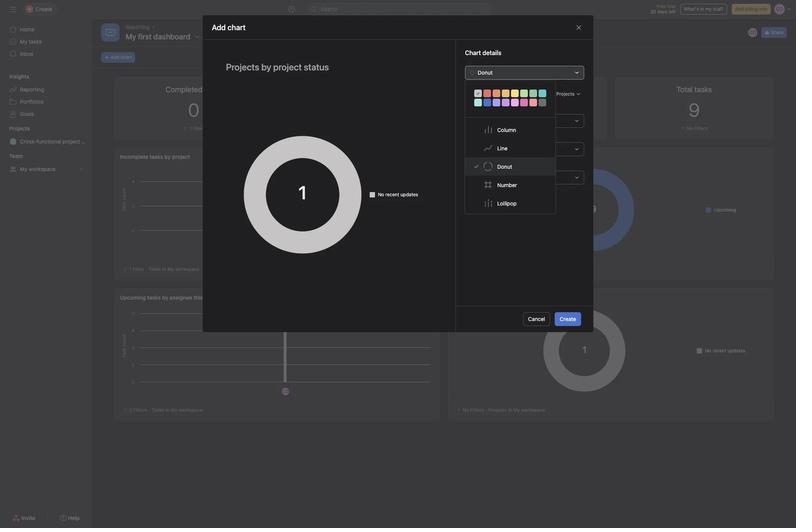 Task type: describe. For each thing, give the bounding box(es) containing it.
1 horizontal spatial reporting
[[126, 24, 150, 30]]

tasks for incomplete
[[150, 154, 163, 160]]

share button
[[762, 27, 787, 38]]

0 button for completed tasks
[[188, 99, 199, 121]]

my inside 'link'
[[20, 166, 27, 172]]

upcoming for upcoming
[[714, 207, 737, 213]]

report image
[[106, 28, 115, 37]]

Projects by project status text field
[[221, 58, 437, 76]]

tasks for by
[[152, 408, 164, 414]]

search
[[321, 6, 338, 12]]

incomplete
[[120, 154, 148, 160]]

days
[[658, 9, 668, 15]]

co button
[[748, 27, 759, 38]]

search list box
[[308, 3, 492, 15]]

line link
[[465, 139, 556, 158]]

measure
[[465, 162, 487, 168]]

0 horizontal spatial updates
[[401, 192, 418, 198]]

add chart button
[[101, 52, 135, 63]]

upcoming tasks by assignee this week
[[120, 295, 218, 301]]

free
[[657, 3, 667, 9]]

project
[[63, 138, 80, 145]]

search button
[[308, 3, 492, 15]]

create
[[560, 316, 576, 323]]

0 horizontal spatial 1 filter
[[129, 267, 144, 273]]

lollipop link
[[465, 194, 556, 213]]

0 for completed tasks
[[188, 99, 199, 121]]

show options image
[[194, 34, 200, 40]]

cross-functional project plan link
[[5, 136, 92, 148]]

report on
[[465, 91, 493, 98]]

overdue tasks
[[504, 85, 552, 94]]

trial?
[[713, 6, 724, 12]]

projects in my workspace
[[489, 408, 545, 414]]

share
[[771, 30, 784, 35]]

my inside global element
[[20, 38, 27, 45]]

my
[[706, 6, 712, 12]]

my tasks
[[20, 38, 42, 45]]

0 horizontal spatial projects button
[[0, 125, 30, 133]]

cross-functional project plan
[[20, 138, 92, 145]]

plan
[[81, 138, 92, 145]]

add to starred image
[[205, 34, 211, 40]]

0 vertical spatial tasks
[[454, 154, 468, 160]]

by for tasks
[[470, 154, 476, 160]]

completion
[[477, 154, 505, 160]]

home
[[20, 26, 35, 33]]

reporting link inside insights element
[[5, 84, 87, 96]]

number link
[[465, 176, 556, 194]]

co inside button
[[750, 30, 757, 35]]

0 horizontal spatial 1
[[129, 267, 131, 273]]

line
[[497, 145, 508, 152]]

inbox link
[[5, 48, 87, 60]]

30
[[650, 9, 656, 15]]

what's
[[684, 6, 699, 12]]

by project
[[165, 154, 190, 160]]

team button
[[0, 153, 23, 160]]

project status
[[484, 295, 519, 301]]

0 horizontal spatial by
[[162, 295, 168, 301]]

1 horizontal spatial projects button
[[553, 89, 585, 100]]

3 filters
[[129, 408, 147, 414]]

in inside button
[[701, 6, 704, 12]]

inbox
[[20, 51, 33, 57]]

add billing info
[[735, 6, 768, 12]]

no filters button
[[679, 125, 710, 133]]

workspace inside my workspace 'link'
[[29, 166, 56, 172]]

workspace for upcoming tasks by assignee this week
[[179, 408, 203, 414]]

cancel
[[528, 316, 545, 323]]

insights button
[[0, 73, 29, 80]]

status
[[507, 154, 523, 160]]

trial
[[668, 3, 676, 9]]

info
[[760, 6, 768, 12]]

in for incomplete tasks by project
[[162, 267, 166, 273]]

functional
[[37, 138, 61, 145]]

left
[[669, 9, 676, 15]]

0 vertical spatial recent
[[386, 192, 399, 198]]

number
[[497, 182, 517, 188]]

chart
[[121, 54, 132, 60]]

tasks by completion status this month
[[454, 154, 551, 160]]

no filters inside "button"
[[687, 126, 708, 131]]

total tasks
[[677, 85, 712, 94]]



Task type: locate. For each thing, give the bounding box(es) containing it.
updates
[[401, 192, 418, 198], [728, 348, 746, 354]]

home link
[[5, 23, 87, 36]]

0 button right from on the top of the page
[[522, 99, 533, 121]]

cross-
[[20, 138, 37, 145]]

tasks
[[29, 38, 42, 45], [150, 154, 163, 160], [147, 295, 161, 301]]

add for add chart
[[111, 54, 119, 60]]

tasks for upcoming
[[147, 295, 161, 301]]

0 horizontal spatial add
[[111, 54, 119, 60]]

hide sidebar image
[[10, 6, 16, 12]]

invite button
[[7, 512, 40, 526]]

this week
[[194, 295, 218, 301]]

add left the billing
[[735, 6, 744, 12]]

add left chart
[[111, 54, 119, 60]]

my workspace
[[20, 166, 56, 172]]

upcoming
[[714, 207, 737, 213], [120, 295, 146, 301]]

portfolios
[[20, 99, 44, 105]]

projects
[[557, 91, 575, 97], [9, 125, 30, 132], [454, 295, 475, 301], [489, 408, 507, 414]]

donut inside dropdown button
[[478, 69, 493, 76]]

1 horizontal spatial filter
[[193, 126, 204, 131]]

portfolios link
[[5, 96, 87, 108]]

1 vertical spatial 1
[[129, 267, 131, 273]]

1 horizontal spatial 0
[[522, 99, 533, 121]]

1 vertical spatial 1 filter
[[129, 267, 144, 273]]

0 horizontal spatial upcoming
[[120, 295, 146, 301]]

9 button
[[689, 99, 700, 121]]

upcoming for upcoming tasks by assignee this week
[[120, 295, 146, 301]]

close image
[[576, 24, 582, 30]]

projects inside projects element
[[9, 125, 30, 132]]

filter inside button
[[193, 126, 204, 131]]

reporting inside insights element
[[20, 86, 44, 93]]

tasks up measure
[[454, 154, 468, 160]]

1 vertical spatial no filters
[[463, 408, 484, 414]]

team
[[9, 153, 23, 159]]

1 filter
[[189, 126, 204, 131], [129, 267, 144, 273]]

2 horizontal spatial by
[[476, 295, 482, 301]]

0 up 1 filter button
[[188, 99, 199, 121]]

tasks in my workspace for by project
[[149, 267, 199, 273]]

1 vertical spatial add
[[111, 54, 119, 60]]

1 horizontal spatial add
[[735, 6, 744, 12]]

add
[[735, 6, 744, 12], [111, 54, 119, 60]]

lollipop
[[497, 200, 517, 207]]

0 vertical spatial upcoming
[[714, 207, 737, 213]]

0 vertical spatial donut
[[478, 69, 493, 76]]

0 right from on the top of the page
[[522, 99, 533, 121]]

include projects from
[[465, 105, 519, 112]]

tasks down home
[[29, 38, 42, 45]]

my tasks link
[[5, 36, 87, 48]]

1 horizontal spatial 1
[[189, 126, 192, 131]]

by left assignee
[[162, 295, 168, 301]]

1 vertical spatial reporting
[[20, 86, 44, 93]]

donut
[[478, 69, 493, 76], [497, 163, 512, 170]]

0 vertical spatial projects button
[[553, 89, 585, 100]]

tasks for by project
[[149, 267, 161, 273]]

first dashboard
[[138, 32, 190, 41]]

0 vertical spatial no recent updates
[[378, 192, 418, 198]]

1 horizontal spatial 0 button
[[522, 99, 533, 121]]

0 horizontal spatial 0
[[188, 99, 199, 121]]

no
[[687, 126, 693, 131], [378, 192, 384, 198], [705, 348, 712, 354], [463, 408, 469, 414]]

0 vertical spatial 1 filter
[[189, 126, 204, 131]]

1 horizontal spatial updates
[[728, 348, 746, 354]]

0 horizontal spatial filter
[[133, 267, 144, 273]]

1 horizontal spatial co
[[750, 30, 757, 35]]

0 vertical spatial reporting
[[126, 24, 150, 30]]

tasks in my workspace
[[149, 267, 199, 273], [152, 408, 203, 414]]

billing
[[745, 6, 758, 12]]

0 horizontal spatial no recent updates
[[378, 192, 418, 198]]

projects element
[[0, 122, 92, 149]]

0 horizontal spatial reporting link
[[5, 84, 87, 96]]

assignee
[[170, 295, 192, 301]]

reporting link up portfolios
[[5, 84, 87, 96]]

add for add billing info
[[735, 6, 744, 12]]

0 vertical spatial co
[[750, 30, 757, 35]]

1 vertical spatial tasks in my workspace
[[152, 408, 203, 414]]

column
[[497, 127, 516, 133]]

0 horizontal spatial recent
[[386, 192, 399, 198]]

tasks for my
[[29, 38, 42, 45]]

projects button
[[553, 89, 585, 100], [0, 125, 30, 133]]

by left project status
[[476, 295, 482, 301]]

1 vertical spatial tasks
[[150, 154, 163, 160]]

1 vertical spatial filter
[[133, 267, 144, 273]]

insights element
[[0, 70, 92, 122]]

no recent updates
[[378, 192, 418, 198], [705, 348, 746, 354]]

1 horizontal spatial 1 filter
[[189, 126, 204, 131]]

add chart
[[212, 23, 246, 32]]

0 vertical spatial tasks in my workspace
[[149, 267, 199, 273]]

1 horizontal spatial no recent updates
[[705, 348, 746, 354]]

tasks right 3 filters
[[152, 408, 164, 414]]

1 0 button from the left
[[188, 99, 199, 121]]

completed tasks
[[166, 85, 222, 94]]

tasks up upcoming tasks by assignee this week
[[149, 267, 161, 273]]

1 horizontal spatial upcoming
[[714, 207, 737, 213]]

1 inside 1 filter button
[[189, 126, 192, 131]]

group
[[465, 133, 481, 140]]

1 horizontal spatial reporting link
[[126, 23, 150, 31]]

column link
[[465, 121, 556, 139]]

what's in my trial?
[[684, 6, 724, 12]]

cancel button
[[523, 313, 550, 327]]

global element
[[0, 19, 92, 65]]

1 vertical spatial recent
[[713, 348, 727, 354]]

1 horizontal spatial donut
[[497, 163, 512, 170]]

1 vertical spatial reporting link
[[5, 84, 87, 96]]

0 horizontal spatial co
[[282, 389, 289, 395]]

in for upcoming tasks by assignee this week
[[166, 408, 169, 414]]

1 filter button
[[181, 125, 206, 133]]

by for projects
[[476, 295, 482, 301]]

my first dashboard
[[126, 32, 190, 41]]

2 0 from the left
[[522, 99, 533, 121]]

0 vertical spatial 1
[[189, 126, 192, 131]]

0 vertical spatial add
[[735, 6, 744, 12]]

donut button
[[465, 66, 585, 80]]

free trial 30 days left
[[650, 3, 676, 15]]

1 vertical spatial updates
[[728, 348, 746, 354]]

from
[[507, 105, 519, 112]]

projects
[[485, 105, 506, 112]]

chart details
[[465, 49, 502, 56]]

add chart
[[111, 54, 132, 60]]

tasks left assignee
[[147, 295, 161, 301]]

1 vertical spatial donut
[[497, 163, 512, 170]]

my
[[126, 32, 136, 41], [20, 38, 27, 45], [20, 166, 27, 172], [168, 267, 174, 273], [171, 408, 177, 414], [514, 408, 520, 414]]

no inside "button"
[[687, 126, 693, 131]]

incomplete tasks by project
[[120, 154, 190, 160]]

by
[[470, 154, 476, 160], [162, 295, 168, 301], [476, 295, 482, 301]]

donut link
[[465, 158, 556, 176]]

create button
[[555, 313, 581, 327]]

1 filter inside button
[[189, 126, 204, 131]]

insights
[[9, 73, 29, 80]]

reporting
[[126, 24, 150, 30], [20, 86, 44, 93]]

invite
[[21, 516, 35, 522]]

tasks left by project
[[150, 154, 163, 160]]

workspace
[[29, 166, 56, 172], [175, 267, 199, 273], [179, 408, 203, 414], [521, 408, 545, 414]]

donut inside "link"
[[497, 163, 512, 170]]

filters
[[695, 126, 708, 131], [465, 197, 483, 204], [133, 408, 147, 414], [470, 408, 484, 414]]

reporting up my first dashboard
[[126, 24, 150, 30]]

by up measure
[[470, 154, 476, 160]]

donut down "chart details"
[[478, 69, 493, 76]]

0 horizontal spatial donut
[[478, 69, 493, 76]]

include
[[465, 105, 484, 112]]

2 0 button from the left
[[522, 99, 533, 121]]

goals link
[[5, 108, 87, 120]]

1 horizontal spatial by
[[470, 154, 476, 160]]

0 vertical spatial tasks
[[29, 38, 42, 45]]

0 vertical spatial no filters
[[687, 126, 708, 131]]

goals
[[20, 111, 34, 117]]

this month
[[524, 154, 551, 160]]

9
[[689, 99, 700, 121]]

0 vertical spatial reporting link
[[126, 23, 150, 31]]

3
[[129, 408, 132, 414]]

projects by project status
[[454, 295, 519, 301]]

donut down tasks by completion status this month on the top right of the page
[[497, 163, 512, 170]]

1 vertical spatial projects button
[[0, 125, 30, 133]]

1 vertical spatial no recent updates
[[705, 348, 746, 354]]

add billing info button
[[732, 4, 771, 15]]

workspace for projects by project status
[[521, 408, 545, 414]]

reporting link
[[126, 23, 150, 31], [5, 84, 87, 96]]

1 horizontal spatial recent
[[713, 348, 727, 354]]

filters inside "button"
[[695, 126, 708, 131]]

0 vertical spatial updates
[[401, 192, 418, 198]]

0 horizontal spatial no filters
[[463, 408, 484, 414]]

0 button for overdue tasks
[[522, 99, 533, 121]]

reporting link up my first dashboard
[[126, 23, 150, 31]]

1 horizontal spatial no filters
[[687, 126, 708, 131]]

2 vertical spatial tasks
[[152, 408, 164, 414]]

1 0 from the left
[[188, 99, 199, 121]]

tasks in my workspace for by
[[152, 408, 203, 414]]

workspace for incomplete tasks by project
[[175, 267, 199, 273]]

reporting up portfolios
[[20, 86, 44, 93]]

0 horizontal spatial reporting
[[20, 86, 44, 93]]

1 vertical spatial upcoming
[[120, 295, 146, 301]]

teams element
[[0, 149, 92, 177]]

2 vertical spatial tasks
[[147, 295, 161, 301]]

tasks inside global element
[[29, 38, 42, 45]]

0 button up 1 filter button
[[188, 99, 199, 121]]

0 horizontal spatial 0 button
[[188, 99, 199, 121]]

0 for overdue tasks
[[522, 99, 533, 121]]

tasks
[[454, 154, 468, 160], [149, 267, 161, 273], [152, 408, 164, 414]]

1 vertical spatial tasks
[[149, 267, 161, 273]]

what's in my trial? button
[[681, 4, 727, 15]]

in for projects by project status
[[508, 408, 512, 414]]

1 vertical spatial co
[[282, 389, 289, 395]]

1
[[189, 126, 192, 131], [129, 267, 131, 273]]

no filters
[[687, 126, 708, 131], [463, 408, 484, 414]]

0 vertical spatial filter
[[193, 126, 204, 131]]

my workspace link
[[5, 163, 87, 176]]



Task type: vqa. For each thing, say whether or not it's contained in the screenshot.
Upcoming's Upcoming
yes



